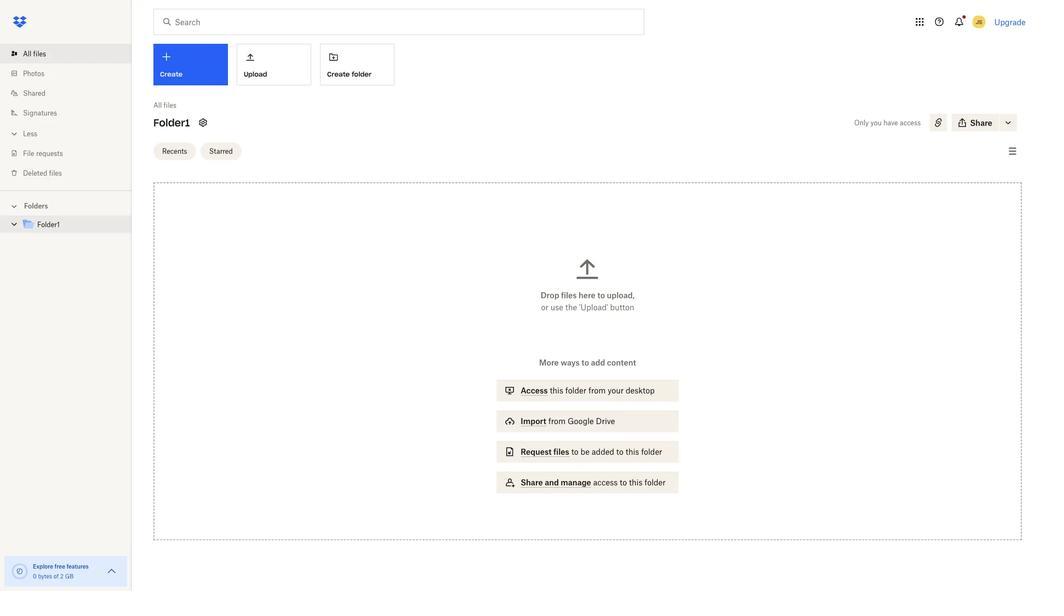 Task type: locate. For each thing, give the bounding box(es) containing it.
0 horizontal spatial from
[[548, 417, 566, 426]]

import from google drive
[[521, 417, 615, 426]]

files inside more ways to add content element
[[553, 448, 569, 457]]

use
[[551, 303, 563, 312]]

explore free features 0 bytes of 2 gb
[[33, 564, 89, 580]]

1 horizontal spatial access
[[900, 119, 921, 127]]

1 vertical spatial all files link
[[153, 100, 177, 111]]

access right manage
[[593, 478, 618, 488]]

all files inside all files list item
[[23, 50, 46, 58]]

to
[[597, 291, 605, 300], [581, 358, 589, 368], [571, 448, 579, 457], [616, 448, 624, 457], [620, 478, 627, 488]]

all up "photos"
[[23, 50, 31, 58]]

1 horizontal spatial all files
[[153, 101, 177, 109]]

create folder
[[327, 70, 372, 79]]

from left 'your'
[[588, 386, 606, 396]]

folder inside the create folder button
[[352, 70, 372, 79]]

from right import
[[548, 417, 566, 426]]

0 vertical spatial all files
[[23, 50, 46, 58]]

'upload'
[[579, 303, 608, 312]]

create inside dropdown button
[[160, 70, 183, 79]]

files
[[33, 50, 46, 58], [164, 101, 177, 109], [49, 169, 62, 177], [561, 291, 577, 300], [553, 448, 569, 457]]

here
[[579, 291, 595, 300]]

0
[[33, 573, 37, 580]]

Search in folder "Dropbox" text field
[[175, 16, 621, 28]]

folder1 up recents button
[[153, 116, 190, 129]]

folder settings image
[[196, 116, 209, 129]]

1 vertical spatial this
[[626, 448, 639, 457]]

list
[[0, 37, 132, 191]]

access right have
[[900, 119, 921, 127]]

share and manage access to this folder
[[521, 478, 666, 488]]

files right deleted
[[49, 169, 62, 177]]

all up recents button
[[153, 101, 162, 109]]

more ways to add content element
[[494, 357, 681, 505]]

drop
[[541, 291, 559, 300]]

recents
[[162, 147, 187, 156]]

this right access
[[550, 386, 563, 396]]

2 vertical spatial this
[[629, 478, 642, 488]]

added
[[592, 448, 614, 457]]

content
[[607, 358, 636, 368]]

access
[[900, 119, 921, 127], [593, 478, 618, 488]]

all files up "photos"
[[23, 50, 46, 58]]

access for have
[[900, 119, 921, 127]]

0 vertical spatial all
[[23, 50, 31, 58]]

recents button
[[153, 143, 196, 160]]

desktop
[[626, 386, 655, 396]]

all files link up recents
[[153, 100, 177, 111]]

share
[[970, 118, 992, 127], [521, 478, 543, 488]]

all files link up shared 'link'
[[9, 44, 132, 64]]

this down request files to be added to this folder
[[629, 478, 642, 488]]

create folder button
[[320, 44, 395, 85]]

starred button
[[200, 143, 242, 160]]

share inside more ways to add content element
[[521, 478, 543, 488]]

create for create folder
[[327, 70, 350, 79]]

1 horizontal spatial share
[[970, 118, 992, 127]]

all
[[23, 50, 31, 58], [153, 101, 162, 109]]

starred
[[209, 147, 233, 156]]

explore
[[33, 564, 53, 570]]

1 vertical spatial access
[[593, 478, 618, 488]]

share inside button
[[970, 118, 992, 127]]

folder1
[[153, 116, 190, 129], [37, 221, 60, 229]]

photos link
[[9, 64, 132, 83]]

from
[[588, 386, 606, 396], [548, 417, 566, 426]]

1 vertical spatial all
[[153, 101, 162, 109]]

request files to be added to this folder
[[521, 448, 662, 457]]

1 vertical spatial from
[[548, 417, 566, 426]]

1 vertical spatial folder1
[[37, 221, 60, 229]]

shared link
[[9, 83, 132, 103]]

1 horizontal spatial all
[[153, 101, 162, 109]]

button
[[610, 303, 634, 312]]

all inside list item
[[23, 50, 31, 58]]

1 vertical spatial share
[[521, 478, 543, 488]]

0 vertical spatial access
[[900, 119, 921, 127]]

0 horizontal spatial access
[[593, 478, 618, 488]]

create
[[327, 70, 350, 79], [160, 70, 183, 79]]

0 horizontal spatial all files
[[23, 50, 46, 58]]

upload
[[244, 70, 267, 79]]

0 vertical spatial share
[[970, 118, 992, 127]]

all files
[[23, 50, 46, 58], [153, 101, 177, 109]]

0 horizontal spatial all
[[23, 50, 31, 58]]

to right added
[[616, 448, 624, 457]]

add
[[591, 358, 605, 368]]

0 vertical spatial all files link
[[9, 44, 132, 64]]

folder1 down folders
[[37, 221, 60, 229]]

create inside button
[[327, 70, 350, 79]]

all files up recents
[[153, 101, 177, 109]]

more
[[539, 358, 559, 368]]

files inside the deleted files link
[[49, 169, 62, 177]]

0 horizontal spatial share
[[521, 478, 543, 488]]

2
[[60, 573, 64, 580]]

1 horizontal spatial create
[[327, 70, 350, 79]]

all files link
[[9, 44, 132, 64], [153, 100, 177, 111]]

folder
[[352, 70, 372, 79], [565, 386, 586, 396], [641, 448, 662, 457], [645, 478, 666, 488]]

to right here
[[597, 291, 605, 300]]

0 vertical spatial this
[[550, 386, 563, 396]]

this right added
[[626, 448, 639, 457]]

less image
[[9, 128, 20, 139]]

this
[[550, 386, 563, 396], [626, 448, 639, 457], [629, 478, 642, 488]]

1 horizontal spatial all files link
[[153, 100, 177, 111]]

signatures
[[23, 109, 57, 117]]

shared
[[23, 89, 45, 97]]

files up "photos"
[[33, 50, 46, 58]]

files left be
[[553, 448, 569, 457]]

0 horizontal spatial folder1
[[37, 221, 60, 229]]

0 vertical spatial folder1
[[153, 116, 190, 129]]

1 horizontal spatial from
[[588, 386, 606, 396]]

create for create
[[160, 70, 183, 79]]

to inside drop files here to upload, or use the 'upload' button
[[597, 291, 605, 300]]

files inside all files list item
[[33, 50, 46, 58]]

0 horizontal spatial create
[[160, 70, 183, 79]]

files up the on the right of the page
[[561, 291, 577, 300]]

access inside more ways to add content element
[[593, 478, 618, 488]]



Task type: describe. For each thing, give the bounding box(es) containing it.
ways
[[561, 358, 580, 368]]

deleted files link
[[9, 163, 132, 183]]

folder1 link
[[22, 218, 123, 233]]

signatures link
[[9, 103, 132, 123]]

js button
[[970, 13, 988, 31]]

your
[[608, 386, 624, 396]]

and
[[545, 478, 559, 488]]

bytes
[[38, 573, 52, 580]]

access this folder from your desktop
[[521, 386, 655, 396]]

create button
[[153, 44, 228, 85]]

drop files here to upload, or use the 'upload' button
[[541, 291, 635, 312]]

more ways to add content
[[539, 358, 636, 368]]

of
[[54, 573, 59, 580]]

gb
[[65, 573, 74, 580]]

folders
[[24, 202, 48, 210]]

requests
[[36, 149, 63, 158]]

file
[[23, 149, 34, 158]]

upgrade link
[[994, 17, 1026, 27]]

only you have access
[[854, 119, 921, 127]]

0 horizontal spatial all files link
[[9, 44, 132, 64]]

share button
[[952, 114, 999, 132]]

upload,
[[607, 291, 635, 300]]

list containing all files
[[0, 37, 132, 191]]

free
[[55, 564, 65, 570]]

google
[[568, 417, 594, 426]]

have
[[883, 119, 898, 127]]

request
[[521, 448, 552, 457]]

share for share and manage access to this folder
[[521, 478, 543, 488]]

the
[[565, 303, 577, 312]]

features
[[67, 564, 89, 570]]

access
[[521, 386, 548, 396]]

you
[[871, 119, 882, 127]]

files inside drop files here to upload, or use the 'upload' button
[[561, 291, 577, 300]]

quota usage element
[[11, 563, 28, 581]]

file requests
[[23, 149, 63, 158]]

share for share
[[970, 118, 992, 127]]

access for manage
[[593, 478, 618, 488]]

photos
[[23, 69, 44, 78]]

manage
[[561, 478, 591, 488]]

js
[[976, 18, 982, 25]]

deleted files
[[23, 169, 62, 177]]

upload button
[[237, 44, 311, 85]]

only
[[854, 119, 869, 127]]

deleted
[[23, 169, 47, 177]]

1 horizontal spatial folder1
[[153, 116, 190, 129]]

to left add
[[581, 358, 589, 368]]

less
[[23, 130, 37, 138]]

drive
[[596, 417, 615, 426]]

1 vertical spatial all files
[[153, 101, 177, 109]]

folders button
[[0, 198, 132, 214]]

upgrade
[[994, 17, 1026, 27]]

files down the create dropdown button
[[164, 101, 177, 109]]

all files list item
[[0, 44, 132, 64]]

or
[[541, 303, 548, 312]]

folder1 inside folder1 link
[[37, 221, 60, 229]]

to down request files to be added to this folder
[[620, 478, 627, 488]]

0 vertical spatial from
[[588, 386, 606, 396]]

be
[[581, 448, 590, 457]]

to left be
[[571, 448, 579, 457]]

dropbox image
[[9, 11, 31, 33]]

file requests link
[[9, 144, 132, 163]]

import
[[521, 417, 546, 426]]



Task type: vqa. For each thing, say whether or not it's contained in the screenshot.
REQUEST 'link'
no



